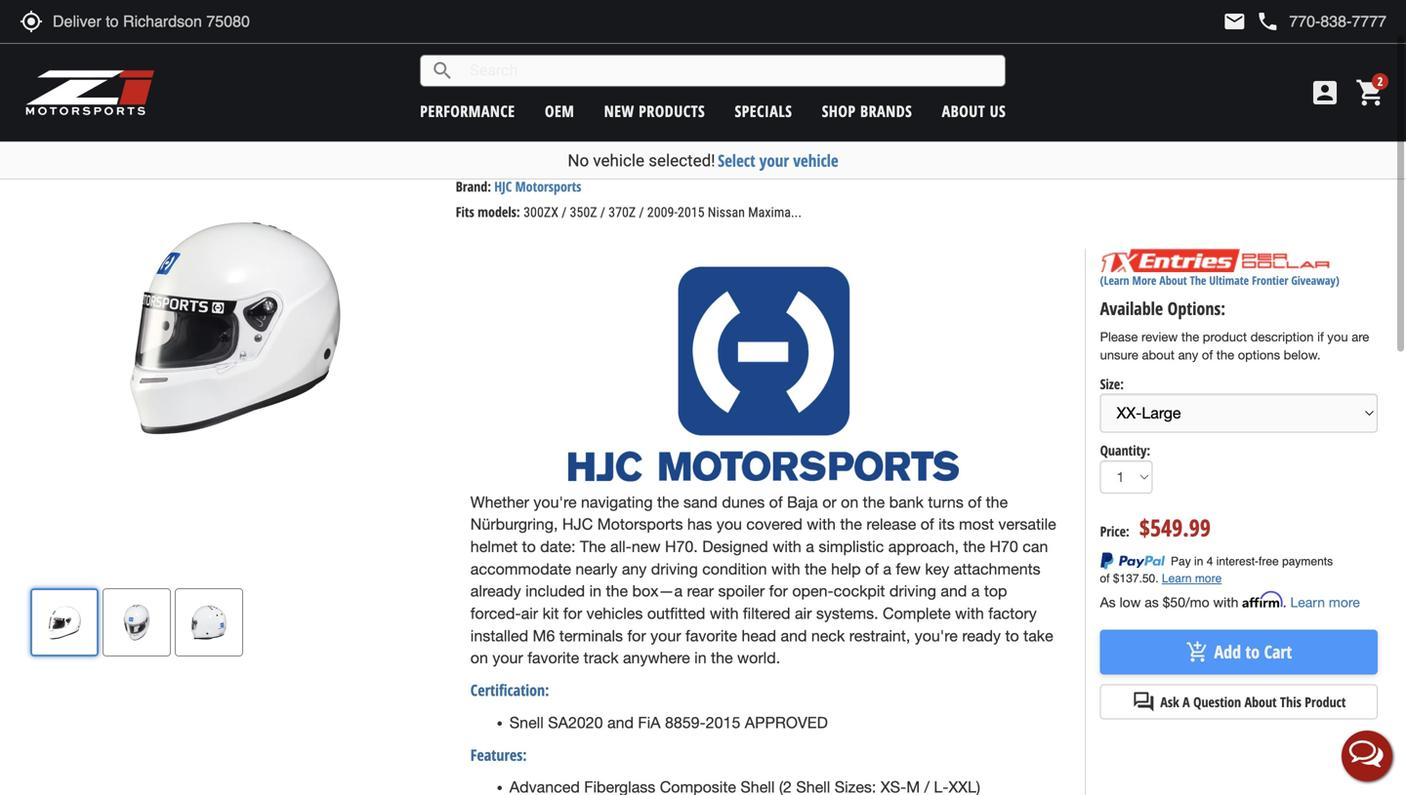 Task type: vqa. For each thing, say whether or not it's contained in the screenshot.
The in Whether you're navigating the sand dunes of Baja or on the bank turns of the Nürburgring, HJC Motorsports has you covered with the release of its most versatile helmet to date: The all-new H70. Designed with a simplistic approach, the H70 can accommodate nearly any driving condition with the help of a few key attachments already included in the box—a rear spoiler for open-cockpit driving and a top forced-air kit for vehicles outfitted with filtered air systems. Complete with factory installed M6 terminals for your favorite head and neck restraint, you're ready to take on your favorite track anywhere in the world.
yes



Task type: describe. For each thing, give the bounding box(es) containing it.
2 horizontal spatial a
[[971, 583, 980, 601]]

description
[[1251, 330, 1314, 345]]

sa2020
[[548, 714, 603, 732]]

of up covered
[[769, 493, 783, 511]]

0 horizontal spatial to
[[522, 538, 536, 556]]

2 horizontal spatial to
[[1245, 641, 1260, 665]]

as
[[1145, 595, 1159, 611]]

of up most
[[968, 493, 982, 511]]

size:
[[1100, 375, 1124, 393]]

as
[[1100, 595, 1116, 611]]

1 / from the left
[[562, 205, 567, 221]]

h70 inside whether you're navigating the sand dunes of baja or on the bank turns of the nürburgring, hjc motorsports has you covered with the release of its most versatile helmet to date: the all-new h70. designed with a simplistic approach, the h70 can accommodate nearly any driving condition with the help of a few key attachments already included in the box—a rear spoiler for open-cockpit driving and a top forced-air kit for vehicles outfitted with filtered air systems. complete with factory installed m6 terminals for your favorite head and neck restraint, you're ready to take on your favorite track anywhere in the world.
[[990, 538, 1018, 556]]

parts for universal parts
[[188, 105, 215, 124]]

all-
[[610, 538, 632, 556]]

about us
[[942, 101, 1006, 122]]

m6
[[533, 627, 555, 645]]

0 vertical spatial and
[[941, 583, 967, 601]]

the left sand
[[657, 493, 679, 511]]

new products link
[[604, 101, 705, 122]]

top
[[984, 583, 1007, 601]]

helmet
[[470, 538, 518, 556]]

0 vertical spatial new
[[604, 101, 634, 122]]

versatile
[[998, 516, 1056, 534]]

the down 'product'
[[1216, 348, 1234, 363]]

systems.
[[816, 605, 878, 623]]

simplistic
[[819, 538, 884, 556]]

helmet
[[539, 138, 611, 172]]

oem
[[545, 101, 574, 122]]

ask
[[1160, 693, 1179, 712]]

0 horizontal spatial and
[[607, 714, 634, 732]]

motorsports inside whether you're navigating the sand dunes of baja or on the bank turns of the nürburgring, hjc motorsports has you covered with the release of its most versatile helmet to date: the all-new h70. designed with a simplistic approach, the h70 can accommodate nearly any driving condition with the help of a few key attachments already included in the box—a rear spoiler for open-cockpit driving and a top forced-air kit for vehicles outfitted with filtered air systems. complete with factory installed m6 terminals for your favorite head and neck restraint, you're ready to take on your favorite track anywhere in the world.
[[597, 516, 683, 534]]

300zx
[[524, 205, 558, 221]]

0 horizontal spatial for
[[563, 605, 582, 623]]

track
[[584, 650, 619, 668]]

hjc inside whether you're navigating the sand dunes of baja or on the bank turns of the nürburgring, hjc motorsports has you covered with the release of its most versatile helmet to date: the all-new h70. designed with a simplistic approach, the h70 can accommodate nearly any driving condition with the help of a few key attachments already included in the box—a rear spoiler for open-cockpit driving and a top forced-air kit for vehicles outfitted with filtered air systems. complete with factory installed m6 terminals for your favorite head and neck restraint, you're ready to take on your favorite track anywhere in the world.
[[562, 516, 593, 534]]

with up open-
[[771, 560, 800, 578]]

quantity:
[[1100, 441, 1150, 460]]

nissan
[[708, 205, 745, 221]]

/mo
[[1185, 595, 1209, 611]]

the inside whether you're navigating the sand dunes of baja or on the bank turns of the nürburgring, hjc motorsports has you covered with the release of its most versatile helmet to date: the all-new h70. designed with a simplistic approach, the h70 can accommodate nearly any driving condition with the help of a few key attachments already included in the box—a rear spoiler for open-cockpit driving and a top forced-air kit for vehicles outfitted with filtered air systems. complete with factory installed m6 terminals for your favorite head and neck restraint, you're ready to take on your favorite track anywhere in the world.
[[580, 538, 606, 556]]

restraint,
[[849, 627, 910, 645]]

already
[[470, 583, 521, 601]]

question_answer ask a question about this product
[[1132, 691, 1346, 714]]

forced-
[[470, 605, 521, 623]]

products
[[639, 101, 705, 122]]

new products
[[604, 101, 705, 122]]

bank
[[889, 493, 924, 511]]

open-
[[792, 583, 834, 601]]

whether
[[470, 493, 529, 511]]

mail link
[[1223, 10, 1246, 33]]

performance parts
[[14, 105, 113, 124]]

mail phone
[[1223, 10, 1279, 33]]

price: $549.99
[[1100, 512, 1211, 544]]

account_box
[[1309, 77, 1341, 108]]

0 vertical spatial driving
[[651, 560, 698, 578]]

review
[[1141, 330, 1178, 345]]

$549.99
[[1139, 512, 1211, 544]]

please
[[1100, 330, 1138, 345]]

key
[[925, 560, 949, 578]]

can
[[1023, 538, 1048, 556]]

370z
[[608, 205, 636, 221]]

the up most
[[986, 493, 1008, 511]]

accommodate
[[470, 560, 571, 578]]

affirm
[[1242, 592, 1283, 609]]

outfitted
[[647, 605, 705, 623]]

8859-
[[665, 714, 706, 732]]

no vehicle selected! select your vehicle
[[568, 149, 838, 172]]

0 vertical spatial about
[[942, 101, 985, 122]]

factory
[[988, 605, 1037, 623]]

covered
[[746, 516, 802, 534]]

about inside question_answer ask a question about this product
[[1245, 693, 1277, 712]]

shop brands link
[[822, 101, 912, 122]]

specials
[[735, 101, 792, 122]]

baja
[[787, 493, 818, 511]]

1 vertical spatial driving
[[889, 583, 936, 601]]

select
[[718, 149, 755, 172]]

with up ready
[[955, 605, 984, 623]]

learn more link
[[1290, 595, 1360, 611]]

account_box link
[[1305, 77, 1346, 108]]

new inside whether you're navigating the sand dunes of baja or on the bank turns of the nürburgring, hjc motorsports has you covered with the release of its most versatile helmet to date: the all-new h70. designed with a simplistic approach, the h70 can accommodate nearly any driving condition with the help of a few key attachments already included in the box—a rear spoiler for open-cockpit driving and a top forced-air kit for vehicles outfitted with filtered air systems. complete with factory installed m6 terminals for your favorite head and neck restraint, you're ready to take on your favorite track anywhere in the world.
[[632, 538, 661, 556]]

low
[[1120, 595, 1141, 611]]

price:
[[1100, 522, 1130, 541]]

brands
[[860, 101, 912, 122]]

frontier
[[1252, 273, 1288, 289]]

1 horizontal spatial to
[[1005, 627, 1019, 645]]

are
[[1352, 330, 1369, 345]]

cockpit
[[834, 583, 885, 601]]

date:
[[540, 538, 576, 556]]

z1 motorsports logo image
[[24, 68, 156, 117]]

performance parts link
[[14, 105, 113, 124]]

giveaway)
[[1291, 273, 1339, 289]]

of up the cockpit
[[865, 560, 879, 578]]

about inside (learn more about the ultimate frontier giveaway) available options: please review the product description if you are unsure about any of the options below.
[[1159, 273, 1187, 289]]

more
[[1132, 273, 1157, 289]]

no
[[568, 151, 589, 170]]

parts for performance parts
[[86, 105, 113, 124]]

product
[[1203, 330, 1247, 345]]

the inside (learn more about the ultimate frontier giveaway) available options: please review the product description if you are unsure about any of the options below.
[[1190, 273, 1206, 289]]

add
[[1214, 641, 1241, 665]]

sand
[[683, 493, 718, 511]]

shopping_cart
[[1355, 77, 1387, 108]]

about
[[1142, 348, 1175, 363]]

condition
[[702, 560, 767, 578]]

$50
[[1163, 595, 1185, 611]]

1 vertical spatial 2015
[[706, 714, 740, 732]]

2 vertical spatial your
[[492, 650, 523, 668]]

if
[[1317, 330, 1324, 345]]

hjc motorsports link
[[494, 177, 581, 196]]

2 / from the left
[[600, 205, 605, 221]]

performance link
[[420, 101, 515, 122]]

vehicles
[[586, 605, 643, 623]]

question_answer
[[1132, 691, 1156, 714]]

1 vertical spatial you're
[[915, 627, 958, 645]]

0 vertical spatial in
[[589, 583, 602, 601]]

1 horizontal spatial favorite
[[685, 627, 737, 645]]

select your vehicle link
[[718, 149, 838, 172]]

you inside whether you're navigating the sand dunes of baja or on the bank turns of the nürburgring, hjc motorsports has you covered with the release of its most versatile helmet to date: the all-new h70. designed with a simplistic approach, the h70 can accommodate nearly any driving condition with the help of a few key attachments already included in the box—a rear spoiler for open-cockpit driving and a top forced-air kit for vehicles outfitted with filtered air systems. complete with factory installed m6 terminals for your favorite head and neck restraint, you're ready to take on your favorite track anywhere in the world.
[[717, 516, 742, 534]]



Task type: locate. For each thing, give the bounding box(es) containing it.
1 vertical spatial you
[[717, 516, 742, 534]]

0 vertical spatial your
[[759, 149, 789, 172]]

with inside as low as $50 /mo with affirm . learn more
[[1213, 595, 1239, 611]]

the up options:
[[1190, 273, 1206, 289]]

about left us
[[942, 101, 985, 122]]

1 horizontal spatial in
[[694, 650, 707, 668]]

you up designed
[[717, 516, 742, 534]]

0 horizontal spatial about
[[942, 101, 985, 122]]

the up vehicles
[[606, 583, 628, 601]]

a left few
[[883, 560, 891, 578]]

1 vertical spatial and
[[781, 627, 807, 645]]

on
[[841, 493, 859, 511], [470, 650, 488, 668]]

0 horizontal spatial 2015
[[678, 205, 705, 221]]

snell sa2020 and fia 8859-2015 approved
[[510, 714, 828, 732]]

the down most
[[963, 538, 985, 556]]

1 horizontal spatial parts
[[188, 105, 215, 124]]

complete
[[883, 605, 951, 623]]

of
[[1202, 348, 1213, 363], [769, 493, 783, 511], [968, 493, 982, 511], [921, 516, 934, 534], [865, 560, 879, 578]]

cart
[[1264, 641, 1292, 665]]

about
[[942, 101, 985, 122], [1159, 273, 1187, 289], [1245, 693, 1277, 712]]

1 vertical spatial in
[[694, 650, 707, 668]]

driving down h70.
[[651, 560, 698, 578]]

h70 up hjc motorsports link
[[495, 138, 533, 172]]

2 horizontal spatial hjc
[[562, 516, 593, 534]]

with down the spoiler
[[710, 605, 739, 623]]

its
[[938, 516, 955, 534]]

1 horizontal spatial for
[[627, 627, 646, 645]]

a
[[1183, 693, 1190, 712]]

features:
[[470, 745, 527, 766]]

few
[[896, 560, 921, 578]]

to right add
[[1245, 641, 1260, 665]]

shop
[[822, 101, 856, 122]]

attachments
[[954, 560, 1041, 578]]

1 vertical spatial favorite
[[527, 650, 579, 668]]

2015 inside hjc h70 helmet - white brand: hjc motorsports fits models: 300zx / 350z / 370z / 2009-2015 nissan maxima...
[[678, 205, 705, 221]]

more
[[1329, 595, 1360, 611]]

0 vertical spatial you
[[1327, 330, 1348, 345]]

you're down complete
[[915, 627, 958, 645]]

0 horizontal spatial on
[[470, 650, 488, 668]]

a left simplistic
[[806, 538, 814, 556]]

2 horizontal spatial /
[[639, 205, 644, 221]]

motorsports
[[515, 177, 581, 196], [597, 516, 683, 534]]

0 horizontal spatial any
[[622, 560, 647, 578]]

1 horizontal spatial about
[[1159, 273, 1187, 289]]

1 vertical spatial on
[[470, 650, 488, 668]]

take
[[1023, 627, 1053, 645]]

1 horizontal spatial and
[[781, 627, 807, 645]]

the
[[1190, 273, 1206, 289], [580, 538, 606, 556]]

for
[[769, 583, 788, 601], [563, 605, 582, 623], [627, 627, 646, 645]]

air
[[521, 605, 538, 623], [795, 605, 812, 623]]

whether you're navigating the sand dunes of baja or on the bank turns of the nürburgring, hjc motorsports has you covered with the release of its most versatile helmet to date: the all-new h70. designed with a simplistic approach, the h70 can accommodate nearly any driving condition with the help of a few key attachments already included in the box—a rear spoiler for open-cockpit driving and a top forced-air kit for vehicles outfitted with filtered air systems. complete with factory installed m6 terminals for your favorite head and neck restraint, you're ready to take on your favorite track anywhere in the world.
[[470, 493, 1056, 668]]

you're up date:
[[534, 493, 577, 511]]

air left kit
[[521, 605, 538, 623]]

a left top
[[971, 583, 980, 601]]

hjc h70 helmet - white brand: hjc motorsports fits models: 300zx / 350z / 370z / 2009-2015 nissan maxima...
[[456, 138, 802, 221]]

and left fia
[[607, 714, 634, 732]]

neck
[[811, 627, 845, 645]]

new up -
[[604, 101, 634, 122]]

0 vertical spatial the
[[1190, 273, 1206, 289]]

2 horizontal spatial your
[[759, 149, 789, 172]]

1 horizontal spatial the
[[1190, 273, 1206, 289]]

air down open-
[[795, 605, 812, 623]]

with down or
[[807, 516, 836, 534]]

installed
[[470, 627, 528, 645]]

anywhere
[[623, 650, 690, 668]]

1 vertical spatial h70
[[990, 538, 1018, 556]]

turns
[[928, 493, 964, 511]]

0 vertical spatial motorsports
[[515, 177, 581, 196]]

1 horizontal spatial air
[[795, 605, 812, 623]]

your down installed
[[492, 650, 523, 668]]

hjc up models:
[[494, 177, 512, 196]]

help
[[831, 560, 861, 578]]

favorite down outfitted
[[685, 627, 737, 645]]

0 vertical spatial any
[[1178, 348, 1198, 363]]

learn
[[1290, 595, 1325, 611]]

1 horizontal spatial a
[[883, 560, 891, 578]]

0 horizontal spatial in
[[589, 583, 602, 601]]

of left 'its'
[[921, 516, 934, 534]]

snell
[[510, 714, 544, 732]]

hjc up date:
[[562, 516, 593, 534]]

in right anywhere on the left of page
[[694, 650, 707, 668]]

1 vertical spatial motorsports
[[597, 516, 683, 534]]

0 vertical spatial a
[[806, 538, 814, 556]]

any down "all-"
[[622, 560, 647, 578]]

1 horizontal spatial vehicle
[[793, 149, 838, 172]]

my_location
[[20, 10, 43, 33]]

search
[[431, 59, 454, 83]]

motorsports up "300zx"
[[515, 177, 581, 196]]

0 horizontal spatial motorsports
[[515, 177, 581, 196]]

1 horizontal spatial your
[[650, 627, 681, 645]]

2 vertical spatial for
[[627, 627, 646, 645]]

0 vertical spatial you're
[[534, 493, 577, 511]]

2 vertical spatial about
[[1245, 693, 1277, 712]]

for up filtered
[[769, 583, 788, 601]]

mail
[[1223, 10, 1246, 33]]

filtered
[[743, 605, 790, 623]]

0 horizontal spatial the
[[580, 538, 606, 556]]

new left h70.
[[632, 538, 661, 556]]

your
[[759, 149, 789, 172], [650, 627, 681, 645], [492, 650, 523, 668]]

rear
[[687, 583, 714, 601]]

1 horizontal spatial h70
[[990, 538, 1018, 556]]

/ right 350z
[[600, 205, 605, 221]]

/ right 370z at the top of page
[[639, 205, 644, 221]]

the down options:
[[1181, 330, 1199, 345]]

0 vertical spatial hjc
[[456, 138, 489, 172]]

favorite down "m6"
[[527, 650, 579, 668]]

1 horizontal spatial hjc
[[494, 177, 512, 196]]

(learn more about the ultimate frontier giveaway) available options: please review the product description if you are unsure about any of the options below.
[[1100, 273, 1369, 363]]

ready
[[962, 627, 1001, 645]]

box—a
[[632, 583, 683, 601]]

nearly
[[576, 560, 617, 578]]

2 horizontal spatial and
[[941, 583, 967, 601]]

of down 'product'
[[1202, 348, 1213, 363]]

models:
[[478, 203, 520, 221]]

2 air from the left
[[795, 605, 812, 623]]

1 horizontal spatial on
[[841, 493, 859, 511]]

1 horizontal spatial /
[[600, 205, 605, 221]]

h70
[[495, 138, 533, 172], [990, 538, 1018, 556]]

your up anywhere on the left of page
[[650, 627, 681, 645]]

the up simplistic
[[840, 516, 862, 534]]

the up release
[[863, 493, 885, 511]]

1 vertical spatial the
[[580, 538, 606, 556]]

release
[[866, 516, 916, 534]]

on down installed
[[470, 650, 488, 668]]

hjc up brand:
[[456, 138, 489, 172]]

1 air from the left
[[521, 605, 538, 623]]

0 horizontal spatial you
[[717, 516, 742, 534]]

to
[[522, 538, 536, 556], [1005, 627, 1019, 645], [1245, 641, 1260, 665]]

1 horizontal spatial motorsports
[[597, 516, 683, 534]]

you right if
[[1327, 330, 1348, 345]]

0 horizontal spatial vehicle
[[593, 151, 644, 170]]

a
[[806, 538, 814, 556], [883, 560, 891, 578], [971, 583, 980, 601]]

any inside whether you're navigating the sand dunes of baja or on the bank turns of the nürburgring, hjc motorsports has you covered with the release of its most versatile helmet to date: the all-new h70. designed with a simplistic approach, the h70 can accommodate nearly any driving condition with the help of a few key attachments already included in the box—a rear spoiler for open-cockpit driving and a top forced-air kit for vehicles outfitted with filtered air systems. complete with factory installed m6 terminals for your favorite head and neck restraint, you're ready to take on your favorite track anywhere in the world.
[[622, 560, 647, 578]]

for up anywhere on the left of page
[[627, 627, 646, 645]]

to up the accommodate
[[522, 538, 536, 556]]

motorsports up "all-"
[[597, 516, 683, 534]]

the up open-
[[805, 560, 827, 578]]

your right select
[[759, 149, 789, 172]]

terminals
[[559, 627, 623, 645]]

shop brands
[[822, 101, 912, 122]]

1 vertical spatial any
[[622, 560, 647, 578]]

1 horizontal spatial driving
[[889, 583, 936, 601]]

the up nearly
[[580, 538, 606, 556]]

2 vertical spatial a
[[971, 583, 980, 601]]

2009-
[[647, 205, 678, 221]]

/ left 350z
[[562, 205, 567, 221]]

universal parts link
[[135, 105, 215, 124]]

or
[[822, 493, 837, 511]]

0 horizontal spatial your
[[492, 650, 523, 668]]

0 vertical spatial favorite
[[685, 627, 737, 645]]

1 vertical spatial hjc
[[494, 177, 512, 196]]

1 vertical spatial a
[[883, 560, 891, 578]]

most
[[959, 516, 994, 534]]

us
[[990, 101, 1006, 122]]

0 vertical spatial for
[[769, 583, 788, 601]]

about right more
[[1159, 273, 1187, 289]]

h70 inside hjc h70 helmet - white brand: hjc motorsports fits models: 300zx / 350z / 370z / 2009-2015 nissan maxima...
[[495, 138, 533, 172]]

driving
[[651, 560, 698, 578], [889, 583, 936, 601]]

parts right performance
[[86, 105, 113, 124]]

included
[[525, 583, 585, 601]]

any inside (learn more about the ultimate frontier giveaway) available options: please review the product description if you are unsure about any of the options below.
[[1178, 348, 1198, 363]]

vehicle right no
[[593, 151, 644, 170]]

performance
[[420, 101, 515, 122]]

0 horizontal spatial a
[[806, 538, 814, 556]]

0 vertical spatial 2015
[[678, 205, 705, 221]]

0 horizontal spatial /
[[562, 205, 567, 221]]

for right kit
[[563, 605, 582, 623]]

universal
[[135, 105, 185, 124]]

2 horizontal spatial about
[[1245, 693, 1277, 712]]

specials link
[[735, 101, 792, 122]]

0 horizontal spatial parts
[[86, 105, 113, 124]]

designed
[[702, 538, 768, 556]]

in down nearly
[[589, 583, 602, 601]]

and left neck at the right bottom of page
[[781, 627, 807, 645]]

the
[[1181, 330, 1199, 345], [1216, 348, 1234, 363], [657, 493, 679, 511], [863, 493, 885, 511], [986, 493, 1008, 511], [840, 516, 862, 534], [963, 538, 985, 556], [805, 560, 827, 578], [606, 583, 628, 601], [711, 650, 733, 668]]

new
[[604, 101, 634, 122], [632, 538, 661, 556]]

0 horizontal spatial air
[[521, 605, 538, 623]]

0 horizontal spatial you're
[[534, 493, 577, 511]]

motorsports inside hjc h70 helmet - white brand: hjc motorsports fits models: 300zx / 350z / 370z / 2009-2015 nissan maxima...
[[515, 177, 581, 196]]

fits
[[456, 203, 474, 221]]

add_shopping_cart add to cart
[[1186, 641, 1292, 665]]

head
[[742, 627, 776, 645]]

has
[[687, 516, 712, 534]]

of inside (learn more about the ultimate frontier giveaway) available options: please review the product description if you are unsure about any of the options below.
[[1202, 348, 1213, 363]]

h70.
[[665, 538, 698, 556]]

1 vertical spatial your
[[650, 627, 681, 645]]

about left this
[[1245, 693, 1277, 712]]

3 / from the left
[[639, 205, 644, 221]]

0 horizontal spatial favorite
[[527, 650, 579, 668]]

with right /mo
[[1213, 595, 1239, 611]]

0 horizontal spatial h70
[[495, 138, 533, 172]]

2 parts from the left
[[188, 105, 215, 124]]

2 vertical spatial and
[[607, 714, 634, 732]]

1 vertical spatial for
[[563, 605, 582, 623]]

2015 left 'approved'
[[706, 714, 740, 732]]

below.
[[1284, 348, 1321, 363]]

1 horizontal spatial you're
[[915, 627, 958, 645]]

0 horizontal spatial hjc
[[456, 138, 489, 172]]

0 vertical spatial on
[[841, 493, 859, 511]]

1 horizontal spatial you
[[1327, 330, 1348, 345]]

shopping_cart link
[[1350, 77, 1387, 108]]

you inside (learn more about the ultimate frontier giveaway) available options: please review the product description if you are unsure about any of the options below.
[[1327, 330, 1348, 345]]

2 horizontal spatial for
[[769, 583, 788, 601]]

2 vertical spatial hjc
[[562, 516, 593, 534]]

selected!
[[649, 151, 715, 170]]

Search search field
[[454, 56, 1005, 86]]

1 horizontal spatial any
[[1178, 348, 1198, 363]]

to down the factory
[[1005, 627, 1019, 645]]

0 horizontal spatial driving
[[651, 560, 698, 578]]

1 vertical spatial new
[[632, 538, 661, 556]]

approved
[[745, 714, 828, 732]]

0 vertical spatial h70
[[495, 138, 533, 172]]

with down covered
[[773, 538, 801, 556]]

on right or
[[841, 493, 859, 511]]

2015 left nissan
[[678, 205, 705, 221]]

product
[[1305, 693, 1346, 712]]

vehicle inside no vehicle selected! select your vehicle
[[593, 151, 644, 170]]

1 vertical spatial about
[[1159, 273, 1187, 289]]

1 horizontal spatial 2015
[[706, 714, 740, 732]]

h70 up attachments
[[990, 538, 1018, 556]]

with
[[807, 516, 836, 534], [773, 538, 801, 556], [771, 560, 800, 578], [1213, 595, 1239, 611], [710, 605, 739, 623], [955, 605, 984, 623]]

driving up complete
[[889, 583, 936, 601]]

as low as $50 /mo with affirm . learn more
[[1100, 592, 1360, 611]]

dunes
[[722, 493, 765, 511]]

and down key
[[941, 583, 967, 601]]

the left "world." on the right of the page
[[711, 650, 733, 668]]

vehicle down shop
[[793, 149, 838, 172]]

navigating
[[581, 493, 653, 511]]

1 parts from the left
[[86, 105, 113, 124]]

any right the about
[[1178, 348, 1198, 363]]

parts right universal
[[188, 105, 215, 124]]



